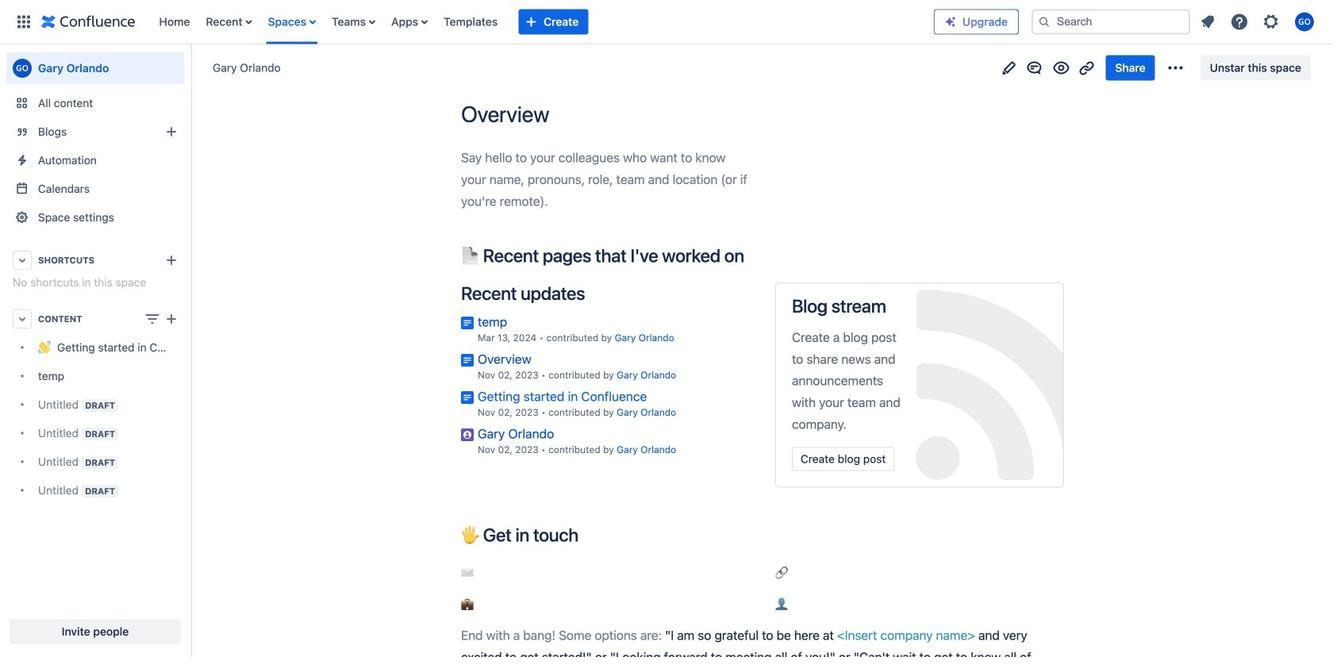 Task type: locate. For each thing, give the bounding box(es) containing it.
None search field
[[1032, 9, 1191, 35]]

banner
[[0, 0, 1334, 44]]

1 vertical spatial copy image
[[577, 525, 596, 544]]

search image
[[1038, 15, 1051, 28]]

copy link image
[[1077, 58, 1097, 77]]

confluence image
[[41, 12, 135, 31], [41, 12, 135, 31]]

add shortcut image
[[162, 251, 181, 270]]

copy image
[[743, 246, 762, 265], [577, 525, 596, 544]]

create a blog image
[[162, 122, 181, 141]]

start watching image
[[1052, 58, 1071, 77]]

premium image
[[945, 15, 957, 28]]

list
[[151, 0, 934, 44], [1194, 8, 1324, 36]]

0 vertical spatial copy image
[[743, 246, 762, 265]]

0 horizontal spatial list
[[151, 0, 934, 44]]

global element
[[10, 0, 934, 44]]

settings icon image
[[1262, 12, 1281, 31]]

list for appswitcher icon
[[151, 0, 934, 44]]

1 horizontal spatial copy image
[[743, 246, 762, 265]]

tree
[[6, 333, 184, 505]]

1 horizontal spatial list
[[1194, 8, 1324, 36]]

list for 'premium' image
[[1194, 8, 1324, 36]]

space element
[[0, 44, 191, 657]]



Task type: vqa. For each thing, say whether or not it's contained in the screenshot.
"list"
yes



Task type: describe. For each thing, give the bounding box(es) containing it.
edit this page image
[[1000, 58, 1019, 77]]

0 horizontal spatial copy image
[[577, 525, 596, 544]]

notification icon image
[[1199, 12, 1218, 31]]

tree inside space element
[[6, 333, 184, 505]]

create image
[[162, 310, 181, 329]]

Search field
[[1032, 9, 1191, 35]]

more actions image
[[1167, 58, 1186, 77]]

change view image
[[143, 310, 162, 329]]

collapse sidebar image
[[173, 52, 208, 84]]

help icon image
[[1230, 12, 1249, 31]]

your profile and preferences image
[[1295, 12, 1314, 31]]

appswitcher icon image
[[14, 12, 33, 31]]



